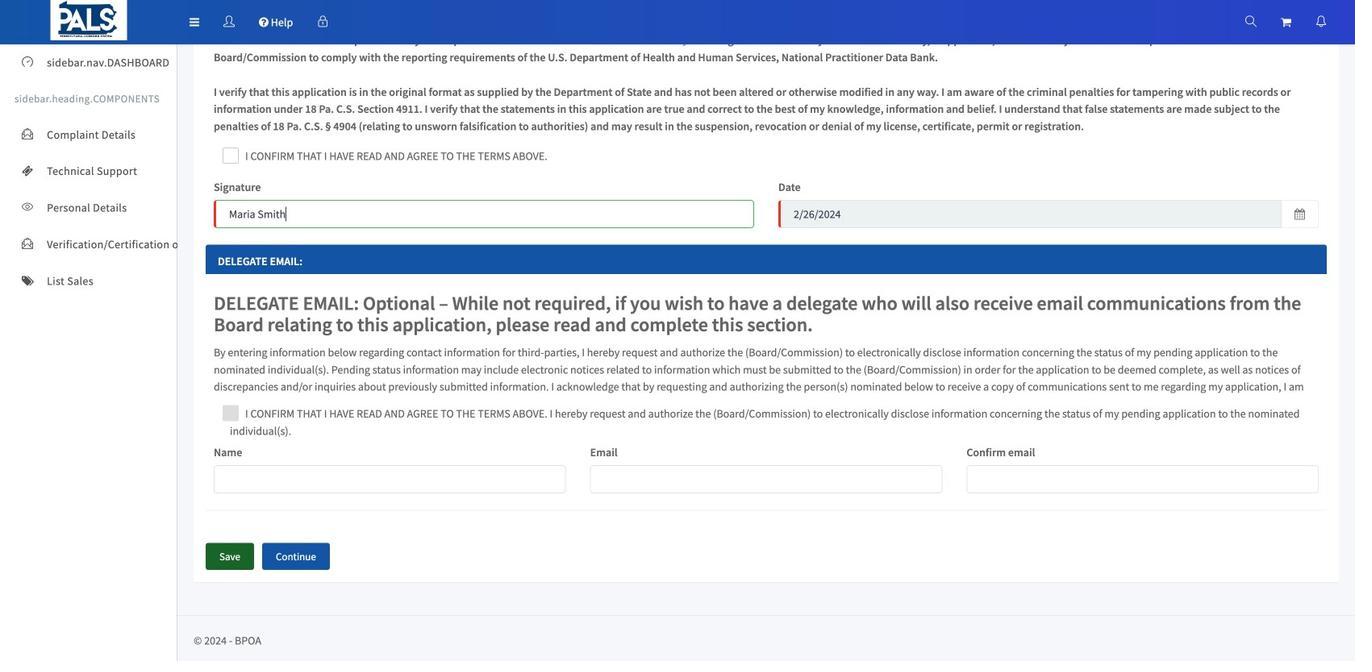 Task type: vqa. For each thing, say whether or not it's contained in the screenshot.
Enter your answer here. text field
no



Task type: locate. For each thing, give the bounding box(es) containing it.
0 vertical spatial check image
[[223, 148, 239, 164]]

None text field
[[590, 465, 943, 494]]

navigation
[[0, 0, 1356, 44]]

app logo image
[[50, 0, 127, 40]]

None text field
[[214, 465, 566, 494], [967, 465, 1319, 494], [214, 465, 566, 494], [967, 465, 1319, 494]]

Enter a date text field
[[779, 200, 1282, 228]]

check image
[[223, 148, 239, 164], [223, 406, 239, 422]]

1 vertical spatial check image
[[223, 406, 239, 422]]



Task type: describe. For each thing, give the bounding box(es) containing it.
Please type your name. text field
[[214, 200, 755, 228]]

1 check image from the top
[[223, 148, 239, 164]]

2 check image from the top
[[223, 406, 239, 422]]



